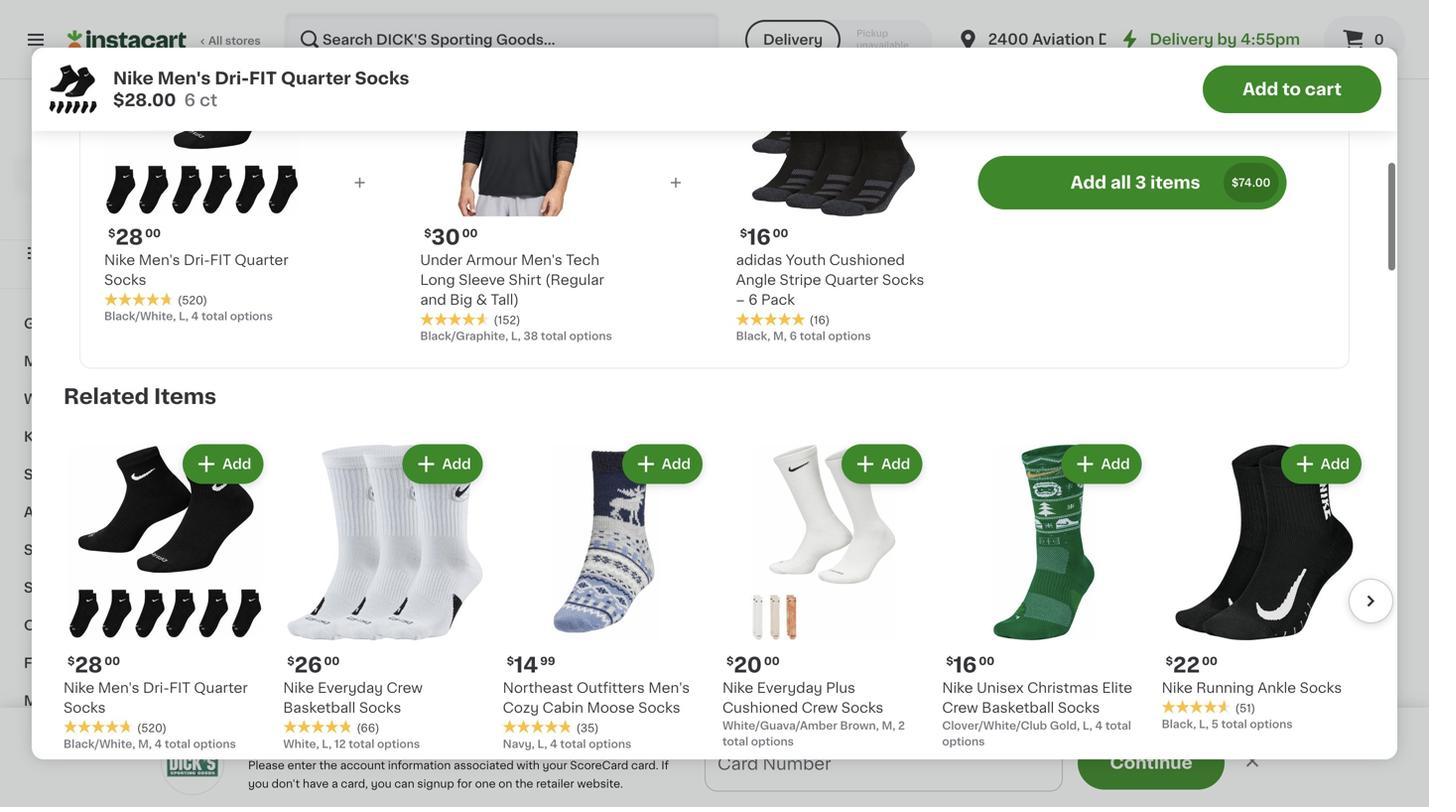 Task type: vqa. For each thing, say whether or not it's contained in the screenshot.
1st Portland from right
no



Task type: describe. For each thing, give the bounding box(es) containing it.
options inside the nike unisex christmas elite crew basketball socks clover/white/club gold, l, 4 total options
[[943, 736, 986, 747]]

crew inside "nike multiplier crew socks"
[[1140, 427, 1176, 441]]

folding
[[852, 50, 904, 64]]

m, inside nike everyday plus cushioned crew socks white/guava/amber brown, m, 2 total options
[[882, 720, 896, 731]]

plus inside nike 3-pack everyday plus cushioned color crew socks - multicolor - l/xl
[[852, 447, 882, 461]]

nike men's dri-fit quarter socks $28.00 6 ct
[[113, 70, 410, 109]]

sleeping
[[298, 567, 395, 588]]

nike inside the nike unisex christmas elite crew basketball socks clover/white/club gold, l, 4 total options
[[943, 681, 974, 695]]

on inside the treatment tracker modal dialog
[[691, 763, 714, 780]]

orders
[[776, 763, 835, 780]]

more for more button
[[1073, 766, 1103, 777]]

1 vertical spatial to
[[145, 211, 156, 222]]

satisfaction
[[84, 191, 150, 202]]

socks inside nike everyday plus cushioned crew socks white/guava/amber brown, m, 2 total options
[[842, 701, 884, 715]]

x for 12',
[[1267, 87, 1274, 98]]

options inside white/black, s, 2 total options
[[667, 520, 710, 531]]

and
[[420, 293, 447, 307]]

4 up sleeping
[[385, 485, 393, 496]]

adidas for crew
[[1221, 427, 1268, 441]]

athletic
[[1316, 427, 1370, 441]]

black, m, 6 total options
[[736, 331, 871, 342]]

adidas men's athletic crew socks
[[1221, 427, 1370, 461]]

4 up hydration link
[[155, 739, 162, 750]]

size,
[[1221, 500, 1248, 511]]

00 for black, m, 6 total options
[[773, 228, 789, 239]]

$28.00
[[113, 92, 176, 109]]

one
[[1341, 485, 1365, 496]]

0 vertical spatial your
[[322, 738, 356, 752]]

lists link
[[12, 233, 241, 273]]

99 for 9
[[326, 4, 341, 15]]

items
[[154, 386, 217, 407]]

item carousel region containing socks
[[298, 150, 1390, 542]]

7 for ★★★★★
[[541, 485, 548, 496]]

00 inside $ 20 00
[[764, 656, 780, 667]]

cushioned inside nike everyday plus cushioned crew socks white/guava/amber brown, m, 2 total options
[[723, 701, 799, 715]]

kids
[[24, 430, 55, 444]]

crew inside nike everyday plus cushioned crew socks white/guava/amber brown, m, 2 total options
[[802, 701, 838, 715]]

women
[[24, 392, 79, 406]]

product group containing 14
[[503, 441, 707, 752]]

00 for black/graphite, l, 38 total options
[[462, 228, 478, 239]]

total right 38
[[541, 331, 567, 342]]

(35)
[[577, 723, 599, 734]]

quest inside $ 34 99 $39.99 quest canopy weight plates
[[483, 30, 525, 44]]

1 vertical spatial dick's sporting goods logo image
[[161, 732, 224, 795]]

northeast outfitters men's cozy cabin moose socks
[[503, 681, 690, 715]]

nike inside nike everyday crew basketball socks
[[283, 681, 314, 695]]

card!
[[441, 738, 479, 752]]

socks inside nike 3-pack everyday plus cushioned color crew socks - multicolor - l/xl
[[892, 467, 934, 481]]

related
[[64, 386, 149, 407]]

2400
[[989, 32, 1029, 47]]

add to cart button
[[1204, 66, 1382, 113]]

screen
[[1037, 50, 1086, 64]]

5-
[[530, 485, 541, 496]]

nike kid's performance cushioned no-show socks - white
[[667, 427, 830, 481]]

gear for sports gear
[[75, 543, 110, 557]]

red, 12' x 12', 3 total options
[[1221, 87, 1377, 98]]

white, l, 12 total options
[[283, 739, 420, 750]]

options inside nike everyday plus cushioned crew socks white/guava/amber brown, m, 2 total options
[[751, 736, 794, 747]]

all stores
[[209, 35, 261, 46]]

black/white, l, 4 total options inside item carousel region
[[298, 485, 467, 496]]

quad
[[714, 30, 752, 44]]

2 you from the left
[[371, 779, 392, 789]]

black/white, for 30
[[104, 311, 176, 322]]

to inside the treatment tracker modal dialog
[[949, 763, 967, 780]]

plates
[[483, 50, 526, 64]]

delivery
[[615, 763, 687, 780]]

black/white, m, 4 total options
[[64, 739, 236, 750]]

instacart logo image
[[68, 28, 187, 52]]

•
[[839, 763, 845, 779]]

plus inside nike everyday plus cushioned crew socks white/guava/amber brown, m, 2 total options
[[826, 681, 856, 695]]

l, left 12
[[322, 739, 332, 750]]

0 vertical spatial with
[[287, 738, 319, 752]]

chair for 24
[[907, 50, 944, 64]]

nike inside nike men's dri-fit quarter socks $28.00 6 ct
[[113, 70, 154, 87]]

multicolor
[[947, 467, 1017, 481]]

save
[[248, 738, 284, 752]]

$ inside $ 26 00
[[287, 656, 295, 667]]

everyday inside nike everyday crew basketball socks
[[318, 681, 383, 695]]

northeast
[[503, 681, 573, 695]]

2 10' from the left
[[1119, 30, 1138, 44]]

s,
[[742, 504, 753, 515]]

(520) for 14
[[137, 723, 167, 734]]

quest quad fold cart
[[667, 30, 820, 44]]

cushioned inside nike 3-pack everyday plus cushioned color crew socks - multicolor - l/xl
[[885, 447, 961, 461]]

have
[[303, 779, 329, 789]]

0 vertical spatial accessories
[[24, 505, 112, 519]]

everyday inside nike everyday plus cushioned crew socks white/guava/amber brown, m, 2 total options
[[757, 681, 823, 695]]

one
[[475, 779, 496, 789]]

0 horizontal spatial the
[[319, 760, 338, 771]]

socks inside nike everyday crew basketball socks
[[359, 701, 402, 715]]

socks inside "nike multiplier crew socks"
[[1037, 447, 1079, 461]]

l, up sleeping
[[372, 485, 382, 496]]

crew inside nike 3-pack everyday plus cushioned color crew socks - multicolor - l/xl
[[852, 467, 888, 481]]

total down (48)
[[1097, 485, 1123, 496]]

2 inside nike everyday plus cushioned crew socks white/guava/amber brown, m, 2 total options
[[899, 720, 906, 731]]

options inside black/metallic silver, one size, 4 total options
[[1289, 500, 1332, 511]]

(51)
[[1236, 703, 1256, 714]]

1 vertical spatial black/white,
[[298, 485, 370, 496]]

free
[[574, 763, 611, 780]]

brown,
[[841, 720, 880, 731]]

recreation
[[110, 619, 189, 633]]

12
[[335, 739, 346, 750]]

black, l, 5 total options
[[1162, 719, 1293, 730]]

total right 5
[[1222, 719, 1248, 730]]

men's inside nike men's dri-fit quarter socks $28.00 6 ct
[[158, 70, 211, 87]]

1 vertical spatial 3
[[1136, 174, 1147, 191]]

more link
[[12, 682, 241, 720]]

options inside mineralclayroswhsprprlwht, l, 28 total options
[[910, 520, 953, 531]]

l, inside the nike unisex christmas elite crew basketball socks clover/white/club gold, l, 4 total options
[[1083, 720, 1093, 731]]

canopy inside quest 12' x 12' straight leg canopy
[[1251, 50, 1306, 64]]

16 for 14
[[954, 655, 977, 676]]

2 horizontal spatial scorecard
[[570, 760, 629, 771]]

white, l, 7 total options
[[1037, 485, 1168, 496]]

nike inside nike everyday plus cushioned crew socks white/guava/amber brown, m, 2 total options
[[723, 681, 754, 695]]

- inside nike kid's performance cushioned no-show socks - white
[[713, 467, 719, 481]]

leg
[[1221, 50, 1247, 64]]

long
[[420, 273, 455, 287]]

total down (35)
[[560, 739, 586, 750]]

1 vertical spatial nike men's dri-fit quarter socks
[[298, 427, 425, 461]]

black, for 16
[[736, 331, 771, 342]]

quest for quest 12' x 12' straight leg canopy
[[1221, 30, 1264, 44]]

everyday store prices link
[[59, 169, 194, 185]]

12' for 12',
[[1250, 87, 1264, 98]]

weight
[[588, 30, 637, 44]]

0 button
[[1325, 16, 1406, 64]]

$ 28 00 for 30
[[108, 227, 161, 248]]

l, inside mineralclayroswhsprprlwht, l, 28 total options
[[852, 520, 862, 531]]

dri- inside nike men's dri-fit quarter socks $28.00 6 ct
[[215, 70, 249, 87]]

2 horizontal spatial 12'
[[1301, 30, 1319, 44]]

aviation
[[1033, 32, 1095, 47]]

14
[[514, 655, 538, 676]]

1 vertical spatial with
[[517, 760, 540, 771]]

a
[[332, 779, 338, 789]]

add scorecard to save
[[56, 211, 185, 222]]

red,
[[1221, 87, 1247, 98]]

gifting link
[[12, 305, 241, 343]]

white/black, s, 2 total options
[[667, 504, 791, 531]]

0 vertical spatial scorecard
[[82, 211, 142, 222]]

delivery by 4:55pm link
[[1119, 28, 1301, 52]]

welt
[[602, 427, 633, 441]]

1 you from the left
[[248, 779, 269, 789]]

men's inside 'adidas men's athletic crew socks'
[[1271, 427, 1313, 441]]

socks inside 'adidas men's athletic crew socks'
[[1261, 447, 1303, 461]]

socks inside adidas youth cushioned angle stripe quarter socks – 6 pack
[[883, 273, 925, 287]]

dick's sporting goods logo chair
[[298, 30, 461, 64]]

socks inside nike kid's performance cushioned no-show socks - white
[[667, 467, 709, 481]]

outfitters
[[577, 681, 645, 695]]

product group containing 30
[[420, 21, 616, 344]]

basketball inside the nike unisex christmas elite crew basketball socks clover/white/club gold, l, 4 total options
[[982, 701, 1055, 715]]

$ inside $ 22 00
[[1166, 656, 1174, 667]]

fit inside nike men's dri-fit quarter socks $28.00 6 ct
[[249, 70, 277, 87]]

0
[[1375, 33, 1385, 47]]

sporting for dick's sporting goods logo chair
[[351, 30, 411, 44]]

1 10' from the left
[[1083, 30, 1102, 44]]

$ 16 00 for 30
[[740, 227, 789, 248]]

on inside "save with your scorecard card! please enter the account information associated with your scorecard card. if you don't have a card, you can signup for one on the retailer website."
[[499, 779, 513, 789]]

9
[[309, 3, 324, 24]]

white
[[723, 467, 763, 481]]

sports for sports gear accessories
[[24, 581, 72, 595]]

stripe
[[780, 273, 822, 287]]

all
[[1111, 174, 1132, 191]]

everyday store prices
[[59, 171, 182, 182]]

1 horizontal spatial ankle
[[1258, 681, 1297, 695]]

total down (66)
[[349, 739, 375, 750]]

everyday up 100%
[[59, 171, 112, 182]]

2 vertical spatial 6
[[790, 331, 797, 342]]

bedding
[[483, 567, 575, 588]]

black, for 22
[[1162, 719, 1197, 730]]

(regular
[[545, 273, 604, 287]]

28 inside mineralclayroswhsprprlwht, l, 28 total options
[[865, 520, 879, 531]]

save
[[159, 211, 185, 222]]

l/xl
[[862, 487, 894, 500]]

total up items
[[202, 311, 227, 322]]

(16)
[[810, 315, 830, 326]]

$ 28 00 for 14
[[68, 655, 120, 676]]

show
[[773, 447, 811, 461]]

socks inside nike girls' ruffle welt ankle socks - colbalt
[[525, 447, 567, 461]]

kids link
[[12, 418, 241, 456]]

quarter inside adidas youth cushioned angle stripe quarter socks – 6 pack
[[825, 273, 879, 287]]

basketball inside nike everyday crew basketball socks
[[283, 701, 356, 715]]

28 for 14
[[75, 655, 103, 676]]

silver,
[[1305, 485, 1339, 496]]

1 horizontal spatial scorecard
[[359, 738, 438, 752]]

& left health at bottom
[[80, 656, 91, 670]]

lists
[[56, 246, 90, 260]]

3 inside the treatment tracker modal dialog
[[761, 763, 773, 780]]

fitness
[[24, 656, 76, 670]]

(520) for 30
[[178, 295, 207, 306]]

nike inside nike girls' ruffle welt ankle socks - colbalt
[[483, 427, 514, 441]]

men's inside the northeast outfitters men's cozy cabin moose socks
[[649, 681, 690, 695]]

l, right navy,
[[538, 739, 548, 750]]

& inside under armour men's tech long sleeve shirt (regular and big & tall)
[[476, 293, 488, 307]]

all stores link
[[68, 12, 262, 68]]

- inside nike girls' ruffle welt ankle socks - colbalt
[[571, 447, 577, 461]]

product group containing 20
[[723, 441, 927, 750]]

l, left 38
[[511, 331, 521, 342]]

don't
[[272, 779, 300, 789]]

28 for 30
[[116, 227, 143, 248]]

delivery for delivery
[[764, 33, 823, 47]]

dick's sporting goods logo image inside dick's sporting goods link
[[108, 103, 145, 141]]

$ 16 00 for 14
[[947, 655, 995, 676]]

7 for (48)
[[1088, 485, 1094, 496]]

nike everyday plus cushioned crew socks white/guava/amber brown, m, 2 total options
[[723, 681, 906, 747]]

total inside mineralclayroswhsprprlwht, l, 28 total options
[[881, 520, 907, 531]]

can
[[395, 779, 415, 789]]

26
[[295, 655, 322, 676]]



Task type: locate. For each thing, give the bounding box(es) containing it.
$ 16 00 inside item carousel region
[[947, 655, 995, 676]]

more
[[24, 694, 61, 708], [1073, 766, 1103, 777]]

item carousel region containing 28
[[36, 433, 1394, 790]]

delivery inside button
[[764, 33, 823, 47]]

black/white, l, 4 total options
[[104, 311, 273, 322], [298, 485, 467, 496]]

navy, l, 4 total options
[[503, 739, 632, 750]]

1 vertical spatial plus
[[826, 681, 856, 695]]

1 horizontal spatial 10'
[[1119, 30, 1138, 44]]

0 horizontal spatial 6
[[184, 92, 196, 109]]

0 horizontal spatial dick's
[[43, 148, 94, 162]]

$ 16 00 up angle at right top
[[740, 227, 789, 248]]

cabin
[[543, 701, 584, 715]]

0 vertical spatial black/white, l, 4 total options
[[104, 311, 273, 322]]

sporting up the (2.23k)
[[351, 30, 411, 44]]

chair inside 24 quest oversized folding chair
[[907, 50, 944, 64]]

99 for 34
[[525, 4, 540, 15]]

quest up plates
[[483, 30, 525, 44]]

sports inside "link"
[[24, 581, 72, 595]]

$ 28 00
[[108, 227, 161, 248], [68, 655, 120, 676]]

quest inside 24 quest oversized folding chair
[[852, 30, 895, 44]]

1 vertical spatial 28
[[865, 520, 879, 531]]

4 inside the nike unisex christmas elite crew basketball socks clover/white/club gold, l, 4 total options
[[1096, 720, 1103, 731]]

fitness & health link
[[12, 644, 241, 682]]

1 horizontal spatial 7
[[1088, 485, 1094, 496]]

canopy inside $ 34 99 $39.99 quest canopy weight plates
[[529, 30, 584, 44]]

cart
[[789, 30, 820, 44]]

0 horizontal spatial more
[[24, 694, 61, 708]]

2 basketball from the left
[[982, 701, 1055, 715]]

clover/white/club
[[943, 720, 1048, 731]]

dick's inside dick's sporting goods logo chair
[[298, 30, 347, 44]]

accessories inside "link"
[[113, 581, 202, 595]]

28 down outdoors & recreation
[[75, 655, 103, 676]]

$129.99 element
[[1221, 1, 1390, 27]]

buy it again link
[[12, 194, 241, 233]]

more for more link
[[24, 694, 61, 708]]

black/white, for 14
[[64, 739, 135, 750]]

1 vertical spatial pack
[[902, 427, 935, 441]]

0 vertical spatial m,
[[774, 331, 787, 342]]

0 horizontal spatial 7
[[541, 485, 548, 496]]

3 quest from the left
[[852, 30, 895, 44]]

product group containing nike girls' ruffle welt ankle socks - colbalt
[[483, 221, 651, 498]]

2 vertical spatial (520)
[[137, 723, 167, 734]]

black, down –
[[736, 331, 771, 342]]

1 horizontal spatial 2
[[899, 720, 906, 731]]

gold,
[[1050, 720, 1081, 731]]

with down navy,
[[517, 760, 540, 771]]

quest up the folding
[[852, 30, 895, 44]]

00 for white, l, 12 total options
[[324, 656, 340, 667]]

black/white, l, 4 total options up sleeping
[[298, 485, 467, 496]]

16 up angle at right top
[[748, 227, 771, 248]]

nike men's dri-fit quarter socks for 30
[[104, 253, 289, 287]]

1 horizontal spatial goods
[[415, 30, 461, 44]]

99 inside $ 14 99
[[540, 656, 556, 667]]

l, right gold,
[[1083, 720, 1093, 731]]

99 inside $ 69 99
[[709, 4, 724, 15]]

total down 'l/xl' in the bottom of the page
[[881, 520, 907, 531]]

1 horizontal spatial 6
[[749, 293, 758, 307]]

$10.00
[[888, 763, 945, 780]]

1 vertical spatial scorecard
[[359, 738, 438, 752]]

m, for 16
[[774, 331, 787, 342]]

4 up "get"
[[550, 739, 558, 750]]

socks inside nike men's dri-fit quarter socks $28.00 6 ct
[[355, 70, 410, 87]]

4 inside black/metallic silver, one size, 4 total options
[[1250, 500, 1258, 511]]

0 horizontal spatial to
[[145, 211, 156, 222]]

0 vertical spatial the
[[319, 760, 338, 771]]

100%
[[51, 191, 81, 202]]

–
[[736, 293, 745, 307]]

2 horizontal spatial m,
[[882, 720, 896, 731]]

add inside the treatment tracker modal dialog
[[849, 763, 883, 780]]

dri-
[[215, 70, 249, 87], [184, 253, 210, 267], [377, 427, 404, 441], [143, 681, 169, 695]]

1 basketball from the left
[[283, 701, 356, 715]]

0 vertical spatial (520)
[[178, 295, 207, 306]]

cushioned inside nike kid's performance cushioned no-show socks - white
[[667, 447, 743, 461]]

& down sleeve
[[476, 293, 488, 307]]

crew up white, l, 12 total options
[[387, 681, 423, 695]]

2 vertical spatial nike men's dri-fit quarter socks
[[64, 681, 248, 715]]

1 horizontal spatial basketball
[[982, 701, 1055, 715]]

1 horizontal spatial 3
[[1136, 174, 1147, 191]]

0 horizontal spatial black,
[[736, 331, 771, 342]]

10' left x
[[1083, 30, 1102, 44]]

sporting for dick's sporting goods
[[97, 148, 159, 162]]

with up enter
[[287, 738, 319, 752]]

quest for quest quad fold cart
[[667, 30, 710, 44]]

1 chair from the left
[[337, 50, 374, 64]]

00 inside $ 26 00
[[324, 656, 340, 667]]

0 vertical spatial dick's
[[298, 30, 347, 44]]

dr
[[1099, 32, 1117, 47]]

1 vertical spatial 2
[[899, 720, 906, 731]]

m, down stripe
[[774, 331, 787, 342]]

0 horizontal spatial sporting
[[97, 148, 159, 162]]

adidas for angle
[[736, 253, 783, 267]]

men's inside under armour men's tech long sleeve shirt (regular and big & tall)
[[521, 253, 563, 267]]

quarter inside nike men's dri-fit quarter socks $28.00 6 ct
[[281, 70, 351, 87]]

$ 28 00 inside item carousel region
[[68, 655, 120, 676]]

under
[[420, 253, 463, 267]]

2 horizontal spatial (520)
[[371, 469, 401, 480]]

l,
[[179, 311, 189, 322], [511, 331, 521, 342], [372, 485, 382, 496], [1075, 485, 1085, 496], [852, 520, 862, 531], [1200, 719, 1209, 730], [1083, 720, 1093, 731], [322, 739, 332, 750], [538, 739, 548, 750]]

99
[[326, 4, 341, 15], [525, 4, 540, 15], [709, 4, 724, 15], [540, 656, 556, 667]]

sports for sports gear
[[24, 543, 72, 557]]

6 down stripe
[[790, 331, 797, 342]]

gear for sports gear accessories
[[75, 581, 110, 595]]

1 quest from the left
[[483, 30, 525, 44]]

99 for 69
[[709, 4, 724, 15]]

socks inside the northeast outfitters men's cozy cabin moose socks
[[639, 701, 681, 715]]

ankle right the running
[[1258, 681, 1297, 695]]

2 vertical spatial 28
[[75, 655, 103, 676]]

1 vertical spatial white,
[[283, 739, 319, 750]]

$39.99 element
[[1037, 1, 1205, 27]]

0 vertical spatial ankle
[[483, 447, 521, 461]]

cushioned right youth
[[830, 253, 906, 267]]

4 quest from the left
[[1037, 30, 1079, 44]]

99 inside $ 34 99 $39.99 quest canopy weight plates
[[525, 4, 540, 15]]

00 right 22
[[1203, 656, 1218, 667]]

1 vertical spatial the
[[515, 779, 534, 789]]

gear up sports gear accessories
[[75, 543, 110, 557]]

12'
[[1268, 30, 1286, 44], [1301, 30, 1319, 44], [1250, 87, 1264, 98]]

3 right all
[[1136, 174, 1147, 191]]

nike men's dri-fit quarter socks for 14
[[64, 681, 248, 715]]

crew inside nike everyday crew basketball socks
[[387, 681, 423, 695]]

ankle inside nike girls' ruffle welt ankle socks - colbalt
[[483, 447, 521, 461]]

total inside white/black, s, 2 total options
[[765, 504, 791, 515]]

0 horizontal spatial pack
[[762, 293, 795, 307]]

product group containing 22
[[1162, 441, 1366, 732]]

the left retailer
[[515, 779, 534, 789]]

0 horizontal spatial 16
[[748, 227, 771, 248]]

1 vertical spatial accessories
[[113, 581, 202, 595]]

$ 22 00
[[1166, 655, 1218, 676]]

1 vertical spatial 6
[[749, 293, 758, 307]]

0 horizontal spatial white,
[[283, 739, 319, 750]]

12' for 12'
[[1268, 30, 1286, 44]]

chair for dick's
[[337, 50, 374, 64]]

- down "ruffle"
[[571, 447, 577, 461]]

1 vertical spatial adidas
[[1221, 427, 1268, 441]]

shoes link
[[12, 456, 241, 494]]

00 for black/white, m, 4 total options
[[105, 656, 120, 667]]

6 right –
[[749, 293, 758, 307]]

1 horizontal spatial sporting
[[351, 30, 411, 44]]

to inside button
[[1283, 81, 1302, 98]]

white, up enter
[[283, 739, 319, 750]]

1 horizontal spatial canopy
[[1251, 50, 1306, 64]]

2 inside white/black, s, 2 total options
[[755, 504, 762, 515]]

0 horizontal spatial with
[[287, 738, 319, 752]]

black/white, up sleeping
[[298, 485, 370, 496]]

99 inside $ 9 99
[[326, 4, 341, 15]]

1 horizontal spatial 28
[[116, 227, 143, 248]]

quest down 69
[[667, 30, 710, 44]]

& right bags
[[460, 567, 478, 588]]

Card Number text field
[[706, 736, 1063, 791]]

0 horizontal spatial 3
[[761, 763, 773, 780]]

white, for white, l, 12 total options
[[283, 739, 319, 750]]

$ 69 99
[[671, 3, 724, 24]]

1 horizontal spatial x
[[1289, 30, 1297, 44]]

7 right colbalt,
[[541, 485, 548, 496]]

1 horizontal spatial m,
[[774, 331, 787, 342]]

1 sports from the top
[[24, 543, 72, 557]]

total inside the nike unisex christmas elite crew basketball socks clover/white/club gold, l, 4 total options
[[1106, 720, 1132, 731]]

$34.99 original price: $39.99 element
[[483, 1, 651, 27]]

product group containing 26
[[283, 441, 487, 752]]

adidas up angle at right top
[[736, 253, 783, 267]]

white/guava/amber
[[723, 720, 838, 731]]

adidas inside adidas youth cushioned angle stripe quarter socks – 6 pack
[[736, 253, 783, 267]]

enter
[[288, 760, 317, 771]]

2 vertical spatial black/white,
[[64, 739, 135, 750]]

total up bags
[[395, 485, 421, 496]]

cushioned down kid's
[[667, 447, 743, 461]]

crew right the multiplier at bottom
[[1140, 427, 1176, 441]]

$ inside $ 69 99
[[671, 4, 679, 15]]

add
[[255, 38, 284, 52], [571, 38, 600, 52], [887, 38, 916, 52], [1243, 81, 1279, 98], [1071, 174, 1107, 191], [56, 211, 79, 222], [422, 238, 451, 252], [791, 238, 820, 252], [1345, 238, 1374, 252], [223, 457, 252, 471], [442, 457, 471, 471], [662, 457, 691, 471], [882, 457, 911, 471], [1102, 457, 1131, 471], [1321, 457, 1350, 471], [976, 646, 1005, 660], [1161, 646, 1190, 660], [849, 763, 883, 780]]

sports up sports gear accessories
[[24, 543, 72, 557]]

(232)
[[1295, 71, 1324, 82]]

sporting inside dick's sporting goods logo chair
[[351, 30, 411, 44]]

dick's sporting goods logo image
[[108, 103, 145, 141], [161, 732, 224, 795]]

dick's sporting goods logo image left please
[[161, 732, 224, 795]]

you left "can"
[[371, 779, 392, 789]]

0 vertical spatial $ 16 00
[[740, 227, 789, 248]]

cart
[[1306, 81, 1342, 98]]

0 vertical spatial adidas
[[736, 253, 783, 267]]

7 down "nike multiplier crew socks"
[[1088, 485, 1094, 496]]

l, up men link
[[179, 311, 189, 322]]

women link
[[12, 380, 241, 418]]

sporting
[[351, 30, 411, 44], [97, 148, 159, 162]]

0 vertical spatial x
[[1289, 30, 1297, 44]]

it
[[87, 207, 97, 220]]

m,
[[774, 331, 787, 342], [882, 720, 896, 731], [138, 739, 152, 750]]

$ 28 00 down add scorecard to save link
[[108, 227, 161, 248]]

shoes
[[24, 468, 68, 482]]

1 horizontal spatial accessories
[[113, 581, 202, 595]]

$ inside '$ 30 00'
[[424, 228, 432, 239]]

sporting up store
[[97, 148, 159, 162]]

pack inside adidas youth cushioned angle stripe quarter socks – 6 pack
[[762, 293, 795, 307]]

everyday inside nike 3-pack everyday plus cushioned color crew socks - multicolor - l/xl
[[939, 427, 1004, 441]]

1 horizontal spatial white,
[[1037, 485, 1073, 496]]

1 7 from the left
[[541, 485, 548, 496]]

00 inside $ 22 00
[[1203, 656, 1218, 667]]

4 right gold,
[[1096, 720, 1103, 731]]

2 vertical spatial 3
[[761, 763, 773, 780]]

00 right 20
[[764, 656, 780, 667]]

0 vertical spatial sports
[[24, 543, 72, 557]]

0 horizontal spatial goods
[[163, 148, 210, 162]]

1 horizontal spatial adidas
[[1221, 427, 1268, 441]]

black/graphite, l, 38 total options
[[420, 331, 612, 342]]

0 vertical spatial pack
[[762, 293, 795, 307]]

accessories up sports gear
[[24, 505, 112, 519]]

99 right '14'
[[540, 656, 556, 667]]

white, inside product group
[[283, 739, 319, 750]]

item carousel region containing sleeping bags & bedding
[[298, 558, 1390, 807]]

christmas
[[1028, 681, 1099, 695]]

add inside button
[[1243, 81, 1279, 98]]

dick's
[[298, 30, 347, 44], [43, 148, 94, 162]]

$ inside $ 20 00
[[727, 656, 734, 667]]

1 horizontal spatial dick's
[[298, 30, 347, 44]]

00 down save
[[145, 228, 161, 239]]

m, for 28
[[138, 739, 152, 750]]

0 vertical spatial 3
[[1296, 87, 1303, 98]]

0 vertical spatial 2
[[755, 504, 762, 515]]

00 for black/white, l, 4 total options
[[145, 228, 161, 239]]

total up hydration link
[[165, 739, 191, 750]]

0 horizontal spatial m,
[[138, 739, 152, 750]]

$ 28 00 down outdoors & recreation
[[68, 655, 120, 676]]

$ 20 00
[[727, 655, 780, 676]]

gifting
[[24, 317, 74, 331]]

99 right 9
[[326, 4, 341, 15]]

service type group
[[746, 20, 933, 60]]

99 right the 34
[[525, 4, 540, 15]]

quest 10' x 10' mesh screen
[[1037, 30, 1180, 64]]

0 horizontal spatial on
[[499, 779, 513, 789]]

1 horizontal spatial chair
[[907, 50, 944, 64]]

tall)
[[491, 293, 519, 307]]

nike inside "nike multiplier crew socks"
[[1037, 427, 1068, 441]]

ankle
[[483, 447, 521, 461], [1258, 681, 1297, 695]]

black/white, l, 4 total options up men link
[[104, 311, 273, 322]]

$ 9 99
[[302, 3, 341, 24]]

health
[[95, 656, 142, 670]]

00 for black, l, 5 total options
[[1203, 656, 1218, 667]]

quest up screen
[[1037, 30, 1079, 44]]

& down sports gear accessories
[[95, 619, 107, 633]]

nike 3-pack everyday plus cushioned color crew socks - multicolor - l/xl
[[852, 427, 1017, 500]]

16
[[748, 227, 771, 248], [954, 655, 977, 676]]

0 vertical spatial gear
[[75, 543, 110, 557]]

3 right 12',
[[1296, 87, 1303, 98]]

0 vertical spatial black/white,
[[104, 311, 176, 322]]

more inside button
[[1073, 766, 1103, 777]]

close image
[[1243, 751, 1263, 771]]

product group
[[104, 21, 300, 324], [420, 21, 616, 344], [736, 21, 932, 344], [298, 221, 467, 498], [483, 221, 651, 498], [667, 221, 836, 534], [1221, 221, 1390, 514], [64, 441, 267, 752], [283, 441, 487, 752], [503, 441, 707, 752], [723, 441, 927, 750], [943, 441, 1147, 750], [1162, 441, 1366, 732], [298, 629, 467, 807], [483, 629, 651, 807], [667, 629, 836, 807], [852, 629, 1021, 807], [1037, 629, 1205, 807]]

- left 'l/xl' in the bottom of the page
[[852, 487, 858, 500]]

m, up hydration link
[[138, 739, 152, 750]]

2 vertical spatial to
[[949, 763, 967, 780]]

None search field
[[284, 12, 720, 68]]

add to cart
[[1243, 81, 1342, 98]]

crew up black/metallic
[[1221, 447, 1258, 461]]

2 right the s,
[[755, 504, 762, 515]]

2 sports from the top
[[24, 581, 72, 595]]

1 vertical spatial sporting
[[97, 148, 159, 162]]

2 horizontal spatial 6
[[790, 331, 797, 342]]

pack
[[762, 293, 795, 307], [902, 427, 935, 441]]

nike inside nike 3-pack everyday plus cushioned color crew socks - multicolor - l/xl
[[852, 427, 883, 441]]

7
[[541, 485, 548, 496], [1088, 485, 1094, 496]]

chair inside dick's sporting goods logo chair
[[337, 50, 374, 64]]

adidas youth cushioned angle stripe quarter socks – 6 pack
[[736, 253, 925, 307]]

28 down 'l/xl' in the bottom of the page
[[865, 520, 879, 531]]

6 inside adidas youth cushioned angle stripe quarter socks – 6 pack
[[749, 293, 758, 307]]

black, inside product group
[[1162, 719, 1197, 730]]

socks
[[355, 70, 410, 87], [298, 159, 365, 180], [104, 273, 146, 287], [883, 273, 925, 287], [355, 447, 397, 461], [525, 447, 567, 461], [1037, 447, 1079, 461], [1261, 447, 1303, 461], [667, 467, 709, 481], [892, 467, 934, 481], [1301, 681, 1343, 695], [64, 701, 106, 715], [842, 701, 884, 715], [359, 701, 402, 715], [639, 701, 681, 715], [1058, 701, 1101, 715]]

running
[[1197, 681, 1255, 695]]

0 horizontal spatial 28
[[75, 655, 103, 676]]

4 inside product group
[[550, 739, 558, 750]]

1 gear from the top
[[75, 543, 110, 557]]

l, down "nike multiplier crew socks"
[[1075, 485, 1085, 496]]

(10)
[[741, 489, 761, 499]]

0 vertical spatial 16
[[748, 227, 771, 248]]

$ inside $ 34 99 $39.99 quest canopy weight plates
[[487, 4, 494, 15]]

99 right 69
[[709, 4, 724, 15]]

basketball up 12
[[283, 701, 356, 715]]

0 vertical spatial white,
[[1037, 485, 1073, 496]]

accessories
[[24, 505, 112, 519], [113, 581, 202, 595]]

100% satisfaction guarantee button
[[31, 185, 222, 205]]

dick's for dick's sporting goods logo chair
[[298, 30, 347, 44]]

dick's for dick's sporting goods
[[43, 148, 94, 162]]

continue
[[1111, 755, 1193, 772]]

0 vertical spatial canopy
[[529, 30, 584, 44]]

2 gear from the top
[[75, 581, 110, 595]]

16 for 30
[[748, 227, 771, 248]]

5 quest from the left
[[1221, 30, 1264, 44]]

goods inside dick's sporting goods logo chair
[[415, 30, 461, 44]]

(520)
[[178, 295, 207, 306], [371, 469, 401, 480], [137, 723, 167, 734]]

pack inside nike 3-pack everyday plus cushioned color crew socks - multicolor - l/xl
[[902, 427, 935, 441]]

1 vertical spatial more
[[1073, 766, 1103, 777]]

basketball down unisex
[[982, 701, 1055, 715]]

total down "(232)"
[[1305, 87, 1331, 98]]

dick's sporting goods
[[43, 148, 210, 162]]

goods for dick's sporting goods
[[163, 148, 210, 162]]

1 horizontal spatial with
[[517, 760, 540, 771]]

00 right 26
[[324, 656, 340, 667]]

1 vertical spatial $ 28 00
[[68, 655, 120, 676]]

item carousel region
[[298, 150, 1390, 542], [36, 433, 1394, 790], [298, 558, 1390, 807]]

dick's up logo in the left of the page
[[298, 30, 347, 44]]

straight
[[1323, 30, 1378, 44]]

treatment tracker modal dialog
[[258, 736, 1430, 807]]

delivery by 4:55pm
[[1150, 32, 1301, 47]]

you down please
[[248, 779, 269, 789]]

2 chair from the left
[[907, 50, 944, 64]]

m, right brown,
[[882, 720, 896, 731]]

x
[[1106, 30, 1116, 44]]

20
[[734, 655, 762, 676]]

cushioned inside adidas youth cushioned angle stripe quarter socks – 6 pack
[[830, 253, 906, 267]]

00 up youth
[[773, 228, 789, 239]]

0 horizontal spatial 2
[[755, 504, 762, 515]]

cozy
[[503, 701, 539, 715]]

1 horizontal spatial black,
[[1162, 719, 1197, 730]]

white, for white, l, 7 total options
[[1037, 485, 1073, 496]]

$
[[302, 4, 309, 15], [487, 4, 494, 15], [671, 4, 679, 15], [108, 228, 116, 239], [424, 228, 432, 239], [740, 228, 748, 239], [68, 656, 75, 667], [727, 656, 734, 667], [287, 656, 295, 667], [507, 656, 514, 667], [947, 656, 954, 667], [1166, 656, 1174, 667]]

0 vertical spatial 6
[[184, 92, 196, 109]]

x for 12'
[[1289, 30, 1297, 44]]

scorecard
[[82, 211, 142, 222], [359, 738, 438, 752], [570, 760, 629, 771]]

delivery for delivery by 4:55pm
[[1150, 32, 1214, 47]]

black/white, up men link
[[104, 311, 176, 322]]

$ inside $ 14 99
[[507, 656, 514, 667]]

total down black/metallic
[[1261, 500, 1287, 511]]

shop
[[56, 167, 93, 181]]

quarter
[[281, 70, 351, 87], [235, 253, 289, 267], [825, 273, 879, 287], [298, 447, 352, 461], [194, 681, 248, 695]]

goods for dick's sporting goods logo chair
[[415, 30, 461, 44]]

1 vertical spatial $ 16 00
[[947, 655, 995, 676]]

28 down add scorecard to save link
[[116, 227, 143, 248]]

99 for 14
[[540, 656, 556, 667]]

by
[[1218, 32, 1238, 47]]

0 horizontal spatial 12'
[[1250, 87, 1264, 98]]

gear up outdoors & recreation
[[75, 581, 110, 595]]

website.
[[577, 779, 623, 789]]

quest for quest 10' x 10' mesh screen
[[1037, 30, 1079, 44]]

everyday up color
[[939, 427, 1004, 441]]

crew inside the nike unisex christmas elite crew basketball socks clover/white/club gold, l, 4 total options
[[943, 701, 979, 715]]

chair right logo in the left of the page
[[337, 50, 374, 64]]

canopy down 4:55pm at right top
[[1251, 50, 1306, 64]]

$ 30 00
[[424, 227, 478, 248]]

your up retailer
[[543, 760, 568, 771]]

0 vertical spatial sporting
[[351, 30, 411, 44]]

2 horizontal spatial to
[[1283, 81, 1302, 98]]

socks inside the nike unisex christmas elite crew basketball socks clover/white/club gold, l, 4 total options
[[1058, 701, 1101, 715]]

crew up 'l/xl' in the bottom of the page
[[852, 467, 888, 481]]

1 vertical spatial black/white, l, 4 total options
[[298, 485, 467, 496]]

information
[[388, 760, 451, 771]]

$ inside $ 9 99
[[302, 4, 309, 15]]

3
[[1296, 87, 1303, 98], [1136, 174, 1147, 191], [761, 763, 773, 780]]

6 left ct
[[184, 92, 196, 109]]

total inside black/metallic silver, one size, 4 total options
[[1261, 500, 1287, 511]]

all
[[209, 35, 223, 46]]

5
[[1212, 719, 1219, 730]]

1 vertical spatial (520)
[[371, 469, 401, 480]]

under armour men's tech long sleeve shirt (regular and big & tall)
[[420, 253, 604, 307]]

4 down black/metallic
[[1250, 500, 1258, 511]]

quest inside quest 12' x 12' straight leg canopy
[[1221, 30, 1264, 44]]

- up mineralclayroswhsprprlwht,
[[937, 467, 944, 481]]

1 vertical spatial your
[[543, 760, 568, 771]]

quest inside quest 10' x 10' mesh screen
[[1037, 30, 1079, 44]]

color
[[964, 447, 1002, 461]]

1 horizontal spatial 12'
[[1268, 30, 1286, 44]]

total down 'elite'
[[1106, 720, 1132, 731]]

x inside quest 12' x 12' straight leg canopy
[[1289, 30, 1297, 44]]

more down gold,
[[1073, 766, 1103, 777]]

chair
[[337, 50, 374, 64], [907, 50, 944, 64]]

2 quest from the left
[[667, 30, 710, 44]]

(152)
[[494, 315, 521, 326]]

2 7 from the left
[[1088, 485, 1094, 496]]

6 inside nike men's dri-fit quarter socks $28.00 6 ct
[[184, 92, 196, 109]]

0 horizontal spatial ankle
[[483, 447, 521, 461]]

canopy down $34.99 original price: $39.99 element
[[529, 30, 584, 44]]

1 horizontal spatial black/white, l, 4 total options
[[298, 485, 467, 496]]

0 vertical spatial 28
[[116, 227, 143, 248]]

00 down outdoors & recreation
[[105, 656, 120, 667]]

nike inside nike kid's performance cushioned no-show socks - white
[[667, 427, 698, 441]]

performance
[[739, 427, 830, 441]]

1 horizontal spatial your
[[543, 760, 568, 771]]

1 horizontal spatial pack
[[902, 427, 935, 441]]

4 up items
[[191, 311, 199, 322]]

sports gear accessories link
[[12, 569, 241, 607]]

on right one
[[499, 779, 513, 789]]

crew up white/guava/amber on the right bottom
[[802, 701, 838, 715]]

basketball
[[283, 701, 356, 715], [982, 701, 1055, 715]]

00 right 30
[[462, 228, 478, 239]]

1 horizontal spatial more
[[1073, 766, 1103, 777]]

00 up unisex
[[979, 656, 995, 667]]

adidas
[[736, 253, 783, 267], [1221, 427, 1268, 441]]

x left 12',
[[1267, 87, 1274, 98]]

00
[[145, 228, 161, 239], [462, 228, 478, 239], [773, 228, 789, 239], [105, 656, 120, 667], [764, 656, 780, 667], [324, 656, 340, 667], [979, 656, 995, 667], [1203, 656, 1218, 667]]

total down (16)
[[800, 331, 826, 342]]

colbalt
[[580, 447, 631, 461]]

adidas inside 'adidas men's athletic crew socks'
[[1221, 427, 1268, 441]]

1 horizontal spatial the
[[515, 779, 534, 789]]

0 horizontal spatial 10'
[[1083, 30, 1102, 44]]

crew inside 'adidas men's athletic crew socks'
[[1221, 447, 1258, 461]]

shop link
[[12, 154, 241, 194]]

l, left 5
[[1200, 719, 1209, 730]]

qualify.
[[971, 763, 1033, 780]]

total inside nike everyday plus cushioned crew socks white/guava/amber brown, m, 2 total options
[[723, 736, 749, 747]]

no-
[[747, 447, 773, 461]]

ankle up colbalt,
[[483, 447, 521, 461]]

1 vertical spatial gear
[[75, 581, 110, 595]]



